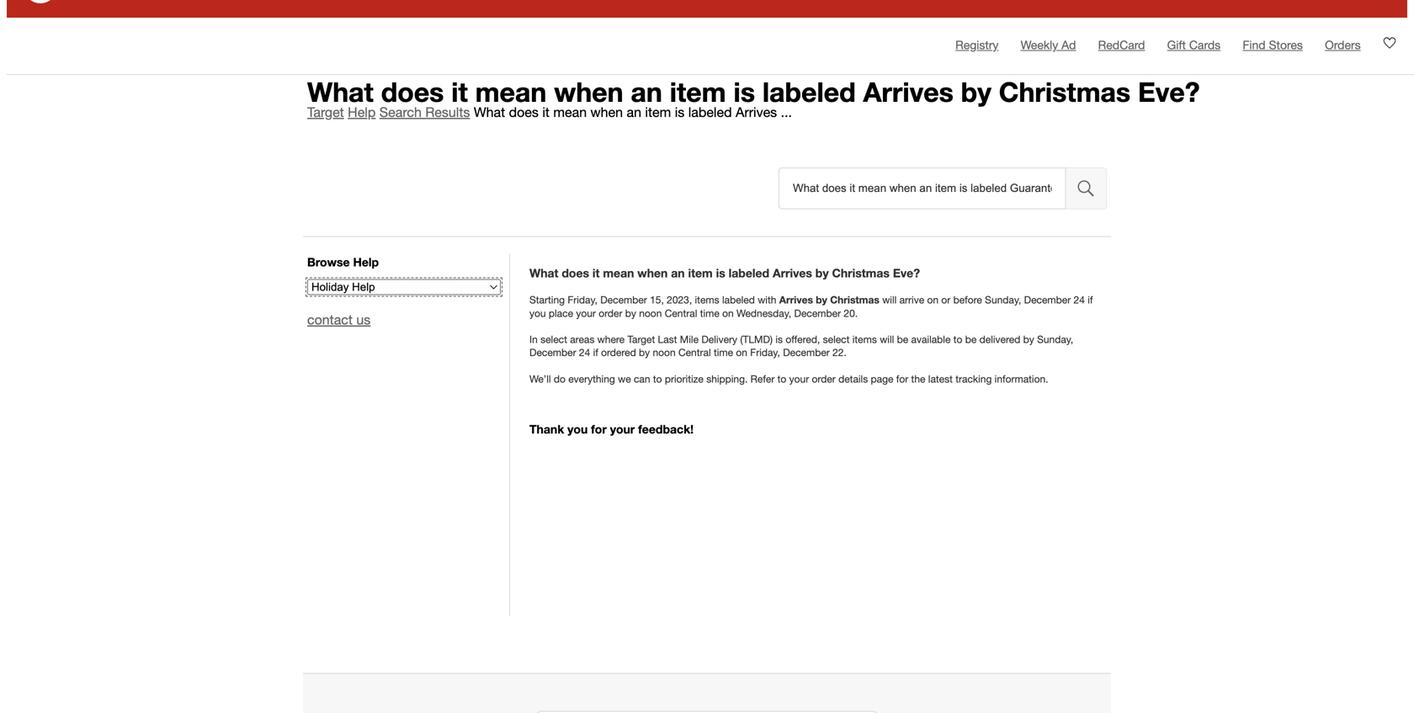 Task type: locate. For each thing, give the bounding box(es) containing it.
to right can
[[653, 373, 662, 385]]

central inside in select areas where target last mile delivery (tlmd) is offered, select items will be available to be delivered by sunday, december 24 if ordered by noon central time on friday, december 22.
[[679, 347, 711, 358]]

0 vertical spatial christmas
[[999, 76, 1131, 108]]

1 horizontal spatial friday,
[[750, 347, 780, 358]]

christmas
[[999, 76, 1131, 108], [832, 266, 890, 280], [830, 294, 880, 306]]

1 horizontal spatial to
[[778, 373, 787, 385]]

target
[[307, 104, 344, 120], [628, 333, 655, 345]]

what does it mean when an item is labeled arrives by christmas eve?
[[530, 266, 920, 280]]

december
[[600, 294, 647, 306], [1024, 294, 1071, 306], [794, 307, 841, 319], [530, 347, 576, 358], [783, 347, 830, 358]]

thank you for your feedback!
[[530, 422, 694, 436]]

2 horizontal spatial it
[[593, 266, 600, 280]]

ad
[[1062, 38, 1076, 52]]

shipping.
[[707, 373, 748, 385]]

christmas inside the what does it mean when an item is labeled arrives by christmas eve? target help search results what does it mean when an item is labeled arrives ...
[[999, 76, 1131, 108]]

0 horizontal spatial what
[[307, 76, 374, 108]]

1 vertical spatial 24
[[579, 347, 590, 358]]

us
[[356, 312, 371, 328]]

1 horizontal spatial sunday,
[[1037, 333, 1074, 345]]

noon down the 15,
[[639, 307, 662, 319]]

1 vertical spatial time
[[714, 347, 733, 358]]

time
[[700, 307, 720, 319], [714, 347, 733, 358]]

help link
[[348, 104, 376, 120]]

target left help link on the left top of page
[[307, 104, 344, 120]]

1 vertical spatial noon
[[653, 347, 676, 358]]

eve? inside the what does it mean when an item is labeled arrives by christmas eve? target help search results what does it mean when an item is labeled arrives ...
[[1138, 76, 1200, 108]]

search help text field
[[779, 168, 1066, 209]]

0 horizontal spatial it
[[451, 76, 468, 108]]

your down in select areas where target last mile delivery (tlmd) is offered, select items will be available to be delivered by sunday, december 24 if ordered by noon central time on friday, december 22.
[[789, 373, 809, 385]]

will
[[882, 294, 897, 306], [880, 333, 894, 345]]

for left the
[[896, 373, 909, 385]]

an
[[631, 76, 663, 108], [627, 104, 642, 120], [671, 266, 685, 280]]

you
[[530, 307, 546, 319], [568, 422, 588, 436]]

0 horizontal spatial order
[[599, 307, 623, 319]]

ordered
[[601, 347, 636, 358]]

be left delivered
[[965, 333, 977, 345]]

on left the or
[[927, 294, 939, 306]]

select right in
[[541, 333, 567, 345]]

0 vertical spatial 24
[[1074, 294, 1085, 306]]

your right place
[[576, 307, 596, 319]]

0 horizontal spatial 24
[[579, 347, 590, 358]]

place
[[549, 307, 573, 319]]

1 horizontal spatial what
[[474, 104, 505, 120]]

0 vertical spatial central
[[665, 307, 697, 319]]

mean for what does it mean when an item is labeled arrives by christmas eve? target help search results what does it mean when an item is labeled arrives ...
[[475, 76, 547, 108]]

contact
[[307, 312, 353, 328]]

will left 'arrive'
[[882, 294, 897, 306]]

december down offered,
[[783, 347, 830, 358]]

it for what does it mean when an item is labeled arrives by christmas eve? target help search results what does it mean when an item is labeled arrives ...
[[451, 76, 468, 108]]

0 horizontal spatial you
[[530, 307, 546, 319]]

(tlmd)
[[740, 333, 773, 345]]

target up ordered
[[628, 333, 655, 345]]

it
[[451, 76, 468, 108], [542, 104, 550, 120], [593, 266, 600, 280]]

you right thank at the bottom of the page
[[568, 422, 588, 436]]

sunday,
[[985, 294, 1022, 306], [1037, 333, 1074, 345]]

on down starting friday, december 15, 2023, items labeled with arrives by christmas at the top
[[723, 307, 734, 319]]

by right ordered
[[639, 347, 650, 358]]

your inside will arrive on or before sunday, december 24 if you place your order by noon central time on wednesday, december 20.
[[576, 307, 596, 319]]

1 vertical spatial order
[[812, 373, 836, 385]]

the
[[911, 373, 926, 385]]

central inside will arrive on or before sunday, december 24 if you place your order by noon central time on wednesday, december 20.
[[665, 307, 697, 319]]

help right browse
[[353, 255, 379, 269]]

if
[[1088, 294, 1093, 306], [593, 347, 598, 358]]

0 vertical spatial if
[[1088, 294, 1093, 306]]

0 vertical spatial you
[[530, 307, 546, 319]]

0 horizontal spatial if
[[593, 347, 598, 358]]

last
[[658, 333, 677, 345]]

2 horizontal spatial does
[[562, 266, 589, 280]]

1 horizontal spatial target
[[628, 333, 655, 345]]

for
[[896, 373, 909, 385], [591, 422, 607, 436]]

order left details
[[812, 373, 836, 385]]

we
[[618, 373, 631, 385]]

central down 2023,
[[665, 307, 697, 319]]

2 horizontal spatial on
[[927, 294, 939, 306]]

0 horizontal spatial eve?
[[893, 266, 920, 280]]

eve? for what does it mean when an item is labeled arrives by christmas eve? target help search results what does it mean when an item is labeled arrives ...
[[1138, 76, 1200, 108]]

order
[[599, 307, 623, 319], [812, 373, 836, 385]]

if inside will arrive on or before sunday, december 24 if you place your order by noon central time on wednesday, december 20.
[[1088, 294, 1093, 306]]

0 vertical spatial for
[[896, 373, 909, 385]]

0 vertical spatial time
[[700, 307, 720, 319]]

1 vertical spatial for
[[591, 422, 607, 436]]

0 vertical spatial will
[[882, 294, 897, 306]]

an for what does it mean when an item is labeled arrives by christmas eve? target help search results what does it mean when an item is labeled arrives ...
[[631, 76, 663, 108]]

does up starting
[[562, 266, 589, 280]]

by right delivered
[[1023, 333, 1035, 345]]

items right 2023,
[[695, 294, 720, 306]]

order up where
[[599, 307, 623, 319]]

we'll do everything we can to prioritize shipping. refer to your order details page for the latest tracking information.
[[530, 373, 1049, 385]]

1 horizontal spatial on
[[736, 347, 748, 358]]

noon down last
[[653, 347, 676, 358]]

what left search
[[307, 76, 374, 108]]

time inside will arrive on or before sunday, december 24 if you place your order by noon central time on wednesday, december 20.
[[700, 307, 720, 319]]

find stores
[[1243, 38, 1303, 52]]

does
[[381, 76, 444, 108], [509, 104, 539, 120], [562, 266, 589, 280]]

item for what does it mean when an item is labeled arrives by christmas eve? target help search results what does it mean when an item is labeled arrives ...
[[670, 76, 726, 108]]

1 horizontal spatial be
[[965, 333, 977, 345]]

or
[[942, 294, 951, 306]]

0 horizontal spatial items
[[695, 294, 720, 306]]

select up 22.
[[823, 333, 850, 345]]

1 vertical spatial your
[[789, 373, 809, 385]]

1 vertical spatial target
[[628, 333, 655, 345]]

we'll
[[530, 373, 551, 385]]

does right "results"
[[509, 104, 539, 120]]

information.
[[995, 373, 1049, 385]]

1 vertical spatial help
[[353, 255, 379, 269]]

0 vertical spatial sunday,
[[985, 294, 1022, 306]]

eve? down gift
[[1138, 76, 1200, 108]]

0 horizontal spatial mean
[[475, 76, 547, 108]]

if inside in select areas where target last mile delivery (tlmd) is offered, select items will be available to be delivered by sunday, december 24 if ordered by noon central time on friday, december 22.
[[593, 347, 598, 358]]

central down mile
[[679, 347, 711, 358]]

december right before
[[1024, 294, 1071, 306]]

0 horizontal spatial for
[[591, 422, 607, 436]]

friday, up place
[[568, 294, 598, 306]]

15,
[[650, 294, 664, 306]]

0 horizontal spatial sunday,
[[985, 294, 1022, 306]]

1 horizontal spatial items
[[853, 333, 877, 345]]

1 horizontal spatial eve?
[[1138, 76, 1200, 108]]

for down 'everything'
[[591, 422, 607, 436]]

noon inside will arrive on or before sunday, december 24 if you place your order by noon central time on wednesday, december 20.
[[639, 307, 662, 319]]

refer
[[751, 373, 775, 385]]

weekly ad link
[[1021, 38, 1076, 52]]

1 vertical spatial will
[[880, 333, 894, 345]]

time down delivery on the top of page
[[714, 347, 733, 358]]

2 be from the left
[[965, 333, 977, 345]]

0 horizontal spatial your
[[576, 307, 596, 319]]

1 horizontal spatial for
[[896, 373, 909, 385]]

will inside will arrive on or before sunday, december 24 if you place your order by noon central time on wednesday, december 20.
[[882, 294, 897, 306]]

target inside the what does it mean when an item is labeled arrives by christmas eve? target help search results what does it mean when an item is labeled arrives ...
[[307, 104, 344, 120]]

what up starting
[[530, 266, 559, 280]]

noon
[[639, 307, 662, 319], [653, 347, 676, 358]]

None image field
[[1066, 168, 1107, 209]]

will up the page
[[880, 333, 894, 345]]

redcard
[[1098, 38, 1145, 52]]

central
[[665, 307, 697, 319], [679, 347, 711, 358]]

1 horizontal spatial 24
[[1074, 294, 1085, 306]]

by up ordered
[[625, 307, 636, 319]]

1 horizontal spatial order
[[812, 373, 836, 385]]

be
[[897, 333, 909, 345], [965, 333, 977, 345]]

24
[[1074, 294, 1085, 306], [579, 347, 590, 358]]

when
[[554, 76, 624, 108], [591, 104, 623, 120], [638, 266, 668, 280]]

on down (tlmd)
[[736, 347, 748, 358]]

you down starting
[[530, 307, 546, 319]]

0 horizontal spatial target
[[307, 104, 344, 120]]

to right refer
[[778, 373, 787, 385]]

time down starting friday, december 15, 2023, items labeled with arrives by christmas at the top
[[700, 307, 720, 319]]

sunday, right before
[[985, 294, 1022, 306]]

2023,
[[667, 294, 692, 306]]

when for what does it mean when an item is labeled arrives by christmas eve?
[[638, 266, 668, 280]]

by inside will arrive on or before sunday, december 24 if you place your order by noon central time on wednesday, december 20.
[[625, 307, 636, 319]]

0 horizontal spatial on
[[723, 307, 734, 319]]

in select areas where target last mile delivery (tlmd) is offered, select items will be available to be delivered by sunday, december 24 if ordered by noon central time on friday, december 22.
[[530, 333, 1074, 358]]

orders link
[[1325, 38, 1361, 52]]

0 horizontal spatial be
[[897, 333, 909, 345]]

1 horizontal spatial if
[[1088, 294, 1093, 306]]

item
[[670, 76, 726, 108], [645, 104, 671, 120], [688, 266, 713, 280]]

is
[[734, 76, 755, 108], [675, 104, 685, 120], [716, 266, 726, 280], [776, 333, 783, 345]]

time inside in select areas where target last mile delivery (tlmd) is offered, select items will be available to be delivered by sunday, december 24 if ordered by noon central time on friday, december 22.
[[714, 347, 733, 358]]

eve? for what does it mean when an item is labeled arrives by christmas eve?
[[893, 266, 920, 280]]

on
[[927, 294, 939, 306], [723, 307, 734, 319], [736, 347, 748, 358]]

2 vertical spatial your
[[610, 422, 635, 436]]

target inside in select areas where target last mile delivery (tlmd) is offered, select items will be available to be delivered by sunday, december 24 if ordered by noon central time on friday, december 22.
[[628, 333, 655, 345]]

1 horizontal spatial select
[[823, 333, 850, 345]]

labeled
[[763, 76, 856, 108], [688, 104, 732, 120], [729, 266, 770, 280], [722, 294, 755, 306]]

search
[[380, 104, 422, 120]]

starting friday, december 15, 2023, items labeled with arrives by christmas
[[530, 294, 882, 306]]

details
[[839, 373, 868, 385]]

2 horizontal spatial mean
[[603, 266, 634, 280]]

does for what does it mean when an item is labeled arrives by christmas eve? target help search results what does it mean when an item is labeled arrives ...
[[381, 76, 444, 108]]

order inside will arrive on or before sunday, december 24 if you place your order by noon central time on wednesday, december 20.
[[599, 307, 623, 319]]

items down 20.
[[853, 333, 877, 345]]

help right the target link in the left top of the page
[[348, 104, 376, 120]]

0 vertical spatial friday,
[[568, 294, 598, 306]]

0 horizontal spatial select
[[541, 333, 567, 345]]

eve? up 'arrive'
[[893, 266, 920, 280]]

to
[[954, 333, 963, 345], [653, 373, 662, 385], [778, 373, 787, 385]]

does right help link on the left top of page
[[381, 76, 444, 108]]

your
[[576, 307, 596, 319], [789, 373, 809, 385], [610, 422, 635, 436]]

select
[[541, 333, 567, 345], [823, 333, 850, 345]]

december left the 15,
[[600, 294, 647, 306]]

your left feedback!
[[610, 422, 635, 436]]

0 vertical spatial eve?
[[1138, 76, 1200, 108]]

feedback!
[[638, 422, 694, 436]]

to right available
[[954, 333, 963, 345]]

1 vertical spatial items
[[853, 333, 877, 345]]

0 vertical spatial noon
[[639, 307, 662, 319]]

eve?
[[1138, 76, 1200, 108], [893, 266, 920, 280]]

2 horizontal spatial to
[[954, 333, 963, 345]]

1 vertical spatial eve?
[[893, 266, 920, 280]]

what right "results"
[[474, 104, 505, 120]]

1 horizontal spatial you
[[568, 422, 588, 436]]

1 vertical spatial if
[[593, 347, 598, 358]]

an for what does it mean when an item is labeled arrives by christmas eve?
[[671, 266, 685, 280]]

be left available
[[897, 333, 909, 345]]

0 vertical spatial target
[[307, 104, 344, 120]]

2 vertical spatial on
[[736, 347, 748, 358]]

friday, down (tlmd)
[[750, 347, 780, 358]]

1 vertical spatial sunday,
[[1037, 333, 1074, 345]]

0 vertical spatial your
[[576, 307, 596, 319]]

areas
[[570, 333, 595, 345]]

offered,
[[786, 333, 820, 345]]

friday,
[[568, 294, 598, 306], [750, 347, 780, 358]]

does for what does it mean when an item is labeled arrives by christmas eve?
[[562, 266, 589, 280]]

2 horizontal spatial what
[[530, 266, 559, 280]]

1 vertical spatial central
[[679, 347, 711, 358]]

...
[[781, 104, 792, 120]]

by down registry link
[[961, 76, 992, 108]]

mile
[[680, 333, 699, 345]]

by
[[961, 76, 992, 108], [816, 266, 829, 280], [816, 294, 828, 306], [625, 307, 636, 319], [1023, 333, 1035, 345], [639, 347, 650, 358]]

by up will arrive on or before sunday, december 24 if you place your order by noon central time on wednesday, december 20.
[[816, 266, 829, 280]]

can
[[634, 373, 650, 385]]

1 vertical spatial christmas
[[832, 266, 890, 280]]

0 horizontal spatial does
[[381, 76, 444, 108]]

0 vertical spatial help
[[348, 104, 376, 120]]

1 vertical spatial friday,
[[750, 347, 780, 358]]

0 vertical spatial order
[[599, 307, 623, 319]]

arrives
[[863, 76, 954, 108], [736, 104, 777, 120], [773, 266, 812, 280], [779, 294, 813, 306]]

sunday, up information. at the bottom right of page
[[1037, 333, 1074, 345]]



Task type: vqa. For each thing, say whether or not it's contained in the screenshot.
Where can I find information about liquid laundry packet safety? link
no



Task type: describe. For each thing, give the bounding box(es) containing it.
what for what does it mean when an item is labeled arrives by christmas eve? target help search results what does it mean when an item is labeled arrives ...
[[307, 76, 374, 108]]

2 vertical spatial christmas
[[830, 294, 880, 306]]

page
[[871, 373, 894, 385]]

gift cards
[[1167, 38, 1221, 52]]

target link
[[307, 104, 344, 120]]

thank
[[530, 422, 564, 436]]

browse help
[[307, 255, 379, 269]]

20.
[[844, 307, 858, 319]]

0 horizontal spatial friday,
[[568, 294, 598, 306]]

1 horizontal spatial your
[[610, 422, 635, 436]]

christmas for what does it mean when an item is labeled arrives by christmas eve? target help search results what does it mean when an item is labeled arrives ...
[[999, 76, 1131, 108]]

weekly ad
[[1021, 38, 1076, 52]]

by inside the what does it mean when an item is labeled arrives by christmas eve? target help search results what does it mean when an item is labeled arrives ...
[[961, 76, 992, 108]]

what does it mean when an item is labeled arrives by christmas eve? target help search results what does it mean when an item is labeled arrives ...
[[307, 76, 1200, 120]]

22.
[[833, 347, 847, 358]]

contact us link
[[307, 312, 371, 328]]

noon inside in select areas where target last mile delivery (tlmd) is offered, select items will be available to be delivered by sunday, december 24 if ordered by noon central time on friday, december 22.
[[653, 347, 676, 358]]

do
[[554, 373, 566, 385]]

christmas for what does it mean when an item is labeled arrives by christmas eve?
[[832, 266, 890, 280]]

tracking
[[956, 373, 992, 385]]

prioritize
[[665, 373, 704, 385]]

friday, inside in select areas where target last mile delivery (tlmd) is offered, select items will be available to be delivered by sunday, december 24 if ordered by noon central time on friday, december 22.
[[750, 347, 780, 358]]

cards
[[1189, 38, 1221, 52]]

find stores link
[[1243, 38, 1303, 52]]

latest
[[928, 373, 953, 385]]

item for what does it mean when an item is labeled arrives by christmas eve?
[[688, 266, 713, 280]]

will inside in select areas where target last mile delivery (tlmd) is offered, select items will be available to be delivered by sunday, december 24 if ordered by noon central time on friday, december 22.
[[880, 333, 894, 345]]

target.com home image
[[24, 0, 57, 3]]

sunday, inside will arrive on or before sunday, december 24 if you place your order by noon central time on wednesday, december 20.
[[985, 294, 1022, 306]]

favorites image
[[1383, 36, 1397, 50]]

wednesday,
[[737, 307, 792, 319]]

results
[[425, 104, 470, 120]]

is inside in select areas where target last mile delivery (tlmd) is offered, select items will be available to be delivered by sunday, december 24 if ordered by noon central time on friday, december 22.
[[776, 333, 783, 345]]

when for what does it mean when an item is labeled arrives by christmas eve? target help search results what does it mean when an item is labeled arrives ...
[[554, 76, 624, 108]]

what for what does it mean when an item is labeled arrives by christmas eve?
[[530, 266, 559, 280]]

2 select from the left
[[823, 333, 850, 345]]

where
[[597, 333, 625, 345]]

24 inside will arrive on or before sunday, december 24 if you place your order by noon central time on wednesday, december 20.
[[1074, 294, 1085, 306]]

help inside the what does it mean when an item is labeled arrives by christmas eve? target help search results what does it mean when an item is labeled arrives ...
[[348, 104, 376, 120]]

1 horizontal spatial does
[[509, 104, 539, 120]]

with
[[758, 294, 777, 306]]

registry link
[[956, 38, 999, 52]]

1 vertical spatial you
[[568, 422, 588, 436]]

you inside will arrive on or before sunday, december 24 if you place your order by noon central time on wednesday, december 20.
[[530, 307, 546, 319]]

find
[[1243, 38, 1266, 52]]

1 vertical spatial on
[[723, 307, 734, 319]]

0 vertical spatial on
[[927, 294, 939, 306]]

stores
[[1269, 38, 1303, 52]]

1 select from the left
[[541, 333, 567, 345]]

0 horizontal spatial to
[[653, 373, 662, 385]]

orders
[[1325, 38, 1361, 52]]

by up offered,
[[816, 294, 828, 306]]

gift
[[1167, 38, 1186, 52]]

it for what does it mean when an item is labeled arrives by christmas eve?
[[593, 266, 600, 280]]

mean for what does it mean when an item is labeled arrives by christmas eve?
[[603, 266, 634, 280]]

sunday, inside in select areas where target last mile delivery (tlmd) is offered, select items will be available to be delivered by sunday, december 24 if ordered by noon central time on friday, december 22.
[[1037, 333, 1074, 345]]

arrive
[[900, 294, 925, 306]]

december down in
[[530, 347, 576, 358]]

will arrive on or before sunday, december 24 if you place your order by noon central time on wednesday, december 20.
[[530, 294, 1093, 319]]

1 be from the left
[[897, 333, 909, 345]]

registry
[[956, 38, 999, 52]]

gift cards link
[[1167, 38, 1221, 52]]

24 inside in select areas where target last mile delivery (tlmd) is offered, select items will be available to be delivered by sunday, december 24 if ordered by noon central time on friday, december 22.
[[579, 347, 590, 358]]

on inside in select areas where target last mile delivery (tlmd) is offered, select items will be available to be delivered by sunday, december 24 if ordered by noon central time on friday, december 22.
[[736, 347, 748, 358]]

delivered
[[980, 333, 1021, 345]]

redcard link
[[1098, 38, 1145, 52]]

december up offered,
[[794, 307, 841, 319]]

starting
[[530, 294, 565, 306]]

2 horizontal spatial your
[[789, 373, 809, 385]]

everything
[[568, 373, 615, 385]]

to inside in select areas where target last mile delivery (tlmd) is offered, select items will be available to be delivered by sunday, december 24 if ordered by noon central time on friday, december 22.
[[954, 333, 963, 345]]

before
[[954, 294, 982, 306]]

search results link
[[380, 104, 470, 120]]

weekly
[[1021, 38, 1058, 52]]

1 horizontal spatial mean
[[553, 104, 587, 120]]

browse
[[307, 255, 350, 269]]

1 horizontal spatial it
[[542, 104, 550, 120]]

0 vertical spatial items
[[695, 294, 720, 306]]

items inside in select areas where target last mile delivery (tlmd) is offered, select items will be available to be delivered by sunday, december 24 if ordered by noon central time on friday, december 22.
[[853, 333, 877, 345]]

contact us
[[307, 312, 371, 328]]

available
[[911, 333, 951, 345]]

delivery
[[702, 333, 738, 345]]

in
[[530, 333, 538, 345]]



